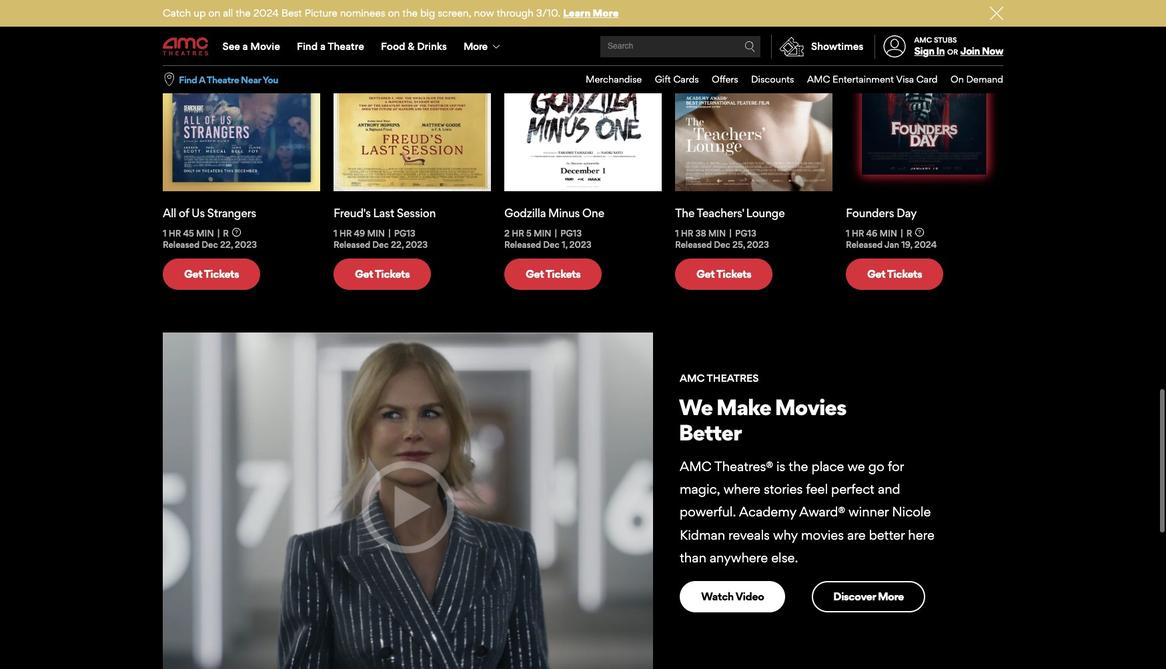Task type: locate. For each thing, give the bounding box(es) containing it.
get for last
[[355, 268, 373, 281]]

movie poster for founders day image
[[846, 0, 1004, 191]]

get down "pg13 released dec 25, 2023"
[[697, 268, 715, 281]]

1 vertical spatial movies
[[775, 394, 846, 421]]

theatre right a
[[207, 74, 239, 85]]

22,
[[220, 239, 233, 250], [391, 239, 404, 250]]

2023 right 1,
[[570, 239, 592, 250]]

1 horizontal spatial r button
[[907, 228, 925, 239]]

released down the 1 hr 38 min
[[675, 239, 712, 250]]

hr left 5
[[512, 228, 524, 239]]

1 tickets from the left
[[204, 268, 239, 281]]

r button up 19,
[[907, 228, 925, 239]]

hr inside 'button'
[[339, 228, 352, 239]]

on left all
[[208, 7, 220, 19]]

1 r from the left
[[223, 228, 229, 239]]

the right all
[[236, 7, 251, 19]]

1 on from the left
[[208, 7, 220, 19]]

released inside pg13 released dec 1, 2023
[[504, 239, 541, 250]]

4 hr from the left
[[681, 228, 694, 239]]

released down 1 hr 45 min
[[163, 239, 200, 250]]

released down the 1 hr 49 min
[[334, 239, 370, 250]]

r for all of us strangers
[[223, 228, 229, 239]]

1 for the teachers' lounge
[[675, 228, 679, 239]]

menu containing merchandise
[[573, 66, 1004, 93]]

2 dec from the left
[[373, 239, 389, 250]]

dec inside pg13 released dec 22, 2023
[[373, 239, 389, 250]]

2023 for godzilla
[[570, 239, 592, 250]]

3 min from the left
[[534, 228, 552, 239]]

2 r from the left
[[907, 228, 912, 239]]

0 horizontal spatial a
[[243, 40, 248, 53]]

0 horizontal spatial on
[[208, 7, 220, 19]]

of
[[179, 206, 189, 220]]

dec left '25,'
[[714, 239, 731, 250]]

3 released from the left
[[504, 239, 541, 250]]

2 released from the left
[[334, 239, 370, 250]]

0 vertical spatial menu
[[163, 28, 1004, 65]]

r button for founders day
[[907, 228, 925, 239]]

pg13 for lounge
[[735, 228, 757, 239]]

more information about image
[[232, 228, 241, 237]]

showtimes
[[811, 40, 864, 53]]

dec for the teachers' lounge
[[714, 239, 731, 250]]

4 get tickets link from the left
[[675, 259, 773, 290]]

4 released from the left
[[675, 239, 712, 250]]

winner
[[849, 505, 889, 521]]

amc down showtimes link
[[807, 73, 830, 85]]

dec down 1 hr 45 min
[[202, 239, 218, 250]]

showtimes link
[[771, 35, 864, 59]]

get tickets link down jan
[[846, 259, 944, 290]]

1 inside "button"
[[675, 228, 679, 239]]

pg13 inside pg13 released dec 22, 2023
[[394, 228, 415, 239]]

find down picture
[[297, 40, 318, 53]]

4 1 from the left
[[846, 228, 850, 239]]

2024 down more information about image at the right top of page
[[915, 239, 937, 250]]

cards
[[674, 73, 699, 85]]

teachers'
[[697, 206, 744, 220]]

dec left 1,
[[543, 239, 560, 250]]

4 2023 from the left
[[747, 239, 769, 250]]

1 a from the left
[[243, 40, 248, 53]]

3 get tickets from the left
[[526, 268, 581, 281]]

amc inside amc theatres® is the place we go for magic, where stories feel perfect and powerful. academy award® winner nicole kidman reveals why movies are better here than anywhere else.
[[680, 459, 712, 475]]

1 hr 46 min
[[846, 228, 898, 239]]

get down pg13 released dec 1, 2023
[[526, 268, 544, 281]]

2 22, from the left
[[391, 239, 404, 250]]

godzilla minus one
[[504, 206, 604, 220]]

tickets down 1,
[[546, 268, 581, 281]]

1 hr from the left
[[169, 228, 181, 239]]

min for day
[[880, 228, 898, 239]]

1 down 'all'
[[163, 228, 167, 239]]

3 tickets from the left
[[546, 268, 581, 281]]

amc for amc theatres® is the place we go for magic, where stories feel perfect and powerful. academy award® winner nicole kidman reveals why movies are better here than anywhere else.
[[680, 459, 712, 475]]

2 pg13 from the left
[[561, 228, 582, 239]]

find inside 'find a theatre' link
[[297, 40, 318, 53]]

anywhere
[[710, 550, 768, 566]]

released for the teachers' lounge
[[675, 239, 712, 250]]

get for teachers'
[[697, 268, 715, 281]]

more right learn
[[593, 7, 619, 19]]

amc inside amc stubs sign in or join now
[[915, 35, 932, 45]]

r
[[223, 228, 229, 239], [907, 228, 912, 239]]

1 hr 38 min
[[675, 228, 726, 239]]

amc up sign on the right top
[[915, 35, 932, 45]]

0 vertical spatial theatre
[[328, 40, 364, 53]]

1 horizontal spatial movies
[[775, 394, 846, 421]]

1 r button from the left
[[223, 228, 241, 239]]

amc up we at bottom right
[[680, 372, 705, 385]]

get tickets link down released dec 22, 2023
[[163, 259, 260, 290]]

find inside find a theatre near you button
[[179, 74, 197, 85]]

tickets for us
[[204, 268, 239, 281]]

2024 left best
[[253, 7, 279, 19]]

the right is
[[789, 459, 808, 475]]

amc logo image
[[163, 38, 210, 56], [163, 38, 210, 56]]

1
[[163, 228, 167, 239], [334, 228, 337, 239], [675, 228, 679, 239], [846, 228, 850, 239]]

0 vertical spatial movies
[[283, 41, 374, 73]]

pg13 released dec 1, 2023
[[504, 228, 592, 250]]

pg13 down freud's last session link
[[394, 228, 415, 239]]

movies down picture
[[283, 41, 374, 73]]

all of us strangers link
[[163, 206, 320, 220]]

tickets down released dec 22, 2023
[[204, 268, 239, 281]]

go
[[869, 459, 885, 475]]

join
[[961, 45, 980, 57]]

min right 5
[[534, 228, 552, 239]]

find a theatre link
[[289, 28, 373, 65]]

0 horizontal spatial r button
[[223, 228, 241, 239]]

movies up place at the bottom right of the page
[[775, 394, 846, 421]]

on demand link
[[938, 66, 1004, 93]]

0 vertical spatial find
[[297, 40, 318, 53]]

22, down more information about icon
[[220, 239, 233, 250]]

2023 inside "pg13 released dec 25, 2023"
[[747, 239, 769, 250]]

hr inside "button"
[[681, 228, 694, 239]]

menu
[[163, 28, 1004, 65], [573, 66, 1004, 93]]

through
[[497, 7, 534, 19]]

1 22, from the left
[[220, 239, 233, 250]]

0 horizontal spatial find
[[179, 74, 197, 85]]

menu containing more
[[163, 28, 1004, 65]]

2 horizontal spatial the
[[789, 459, 808, 475]]

released
[[163, 239, 200, 250], [334, 239, 370, 250], [504, 239, 541, 250], [675, 239, 712, 250], [846, 239, 883, 250]]

a right 'see'
[[243, 40, 248, 53]]

more inside button
[[464, 40, 487, 53]]

dec inside pg13 released dec 1, 2023
[[543, 239, 560, 250]]

dec down the 1 hr 49 min
[[373, 239, 389, 250]]

more down 'now'
[[464, 40, 487, 53]]

or
[[947, 47, 958, 57]]

find left a
[[179, 74, 197, 85]]

us
[[191, 206, 205, 220]]

2 hr from the left
[[339, 228, 352, 239]]

3 2023 from the left
[[570, 239, 592, 250]]

pg13 up 1,
[[561, 228, 582, 239]]

2 vertical spatial more
[[878, 591, 904, 604]]

pg13
[[394, 228, 415, 239], [561, 228, 582, 239], [735, 228, 757, 239]]

1 horizontal spatial 22,
[[391, 239, 404, 250]]

1 horizontal spatial find
[[297, 40, 318, 53]]

reveals
[[729, 528, 770, 544]]

2023 for freud's
[[406, 239, 428, 250]]

min for teachers'
[[708, 228, 726, 239]]

get down pg13 released dec 22, 2023
[[355, 268, 373, 281]]

2 2023 from the left
[[406, 239, 428, 250]]

on
[[208, 7, 220, 19], [388, 7, 400, 19]]

session
[[397, 206, 436, 220]]

tickets down 19,
[[887, 268, 922, 281]]

5 get tickets from the left
[[867, 268, 922, 281]]

amc
[[915, 35, 932, 45], [807, 73, 830, 85], [680, 372, 705, 385], [680, 459, 712, 475]]

5 get from the left
[[867, 268, 886, 281]]

1 for founders day
[[846, 228, 850, 239]]

get tickets down released dec 22, 2023
[[184, 268, 239, 281]]

menu down learn
[[163, 28, 1004, 65]]

2023 inside pg13 released dec 1, 2023
[[570, 239, 592, 250]]

merchandise
[[586, 73, 642, 85]]

min inside 'button'
[[367, 228, 385, 239]]

1 horizontal spatial theatre
[[328, 40, 364, 53]]

card
[[917, 73, 938, 85]]

offers link
[[699, 66, 738, 93]]

showtimes image
[[772, 35, 811, 59]]

get down released dec 22, 2023
[[184, 268, 202, 281]]

0 horizontal spatial r
[[223, 228, 229, 239]]

released jan 19, 2024
[[846, 239, 937, 250]]

better
[[679, 419, 742, 446]]

get tickets down pg13 released dec 22, 2023
[[355, 268, 410, 281]]

a for movie
[[243, 40, 248, 53]]

menu down showtimes image on the right of page
[[573, 66, 1004, 93]]

join now button
[[961, 45, 1004, 57]]

4 min from the left
[[708, 228, 726, 239]]

hr left the 45
[[169, 228, 181, 239]]

2023 right '25,'
[[747, 239, 769, 250]]

0 horizontal spatial pg13
[[394, 228, 415, 239]]

why
[[773, 528, 798, 544]]

pg13 inside pg13 released dec 1, 2023
[[561, 228, 582, 239]]

3 dec from the left
[[543, 239, 560, 250]]

19,
[[902, 239, 913, 250]]

theatre
[[328, 40, 364, 53], [207, 74, 239, 85]]

kidman
[[680, 528, 725, 544]]

amc for amc theatres
[[680, 372, 705, 385]]

get tickets link for session
[[334, 259, 431, 290]]

get for day
[[867, 268, 886, 281]]

get tickets down jan
[[867, 268, 922, 281]]

25,
[[733, 239, 745, 250]]

1 horizontal spatial on
[[388, 7, 400, 19]]

1 for all of us strangers
[[163, 228, 167, 239]]

min up released dec 22, 2023
[[196, 228, 214, 239]]

movies
[[283, 41, 374, 73], [775, 394, 846, 421]]

hr left "46"
[[852, 228, 864, 239]]

3 1 from the left
[[675, 228, 679, 239]]

1 vertical spatial theatre
[[207, 74, 239, 85]]

3 hr from the left
[[512, 228, 524, 239]]

1 vertical spatial more
[[464, 40, 487, 53]]

r for founders day
[[907, 228, 912, 239]]

gift cards
[[655, 73, 699, 85]]

1 left 49
[[334, 228, 337, 239]]

r left more information about icon
[[223, 228, 229, 239]]

see a movie link
[[214, 28, 289, 65]]

2 horizontal spatial more
[[878, 591, 904, 604]]

released inside pg13 released dec 22, 2023
[[334, 239, 370, 250]]

0 vertical spatial 2024
[[253, 7, 279, 19]]

38
[[696, 228, 706, 239]]

merchandise link
[[573, 66, 642, 93]]

amc entertainment visa card
[[807, 73, 938, 85]]

in
[[937, 45, 945, 57]]

we
[[679, 394, 713, 421]]

1 inside 'button'
[[334, 228, 337, 239]]

tickets for session
[[375, 268, 410, 281]]

the teachers' lounge link
[[675, 206, 833, 220]]

tickets down '25,'
[[717, 268, 752, 281]]

big
[[420, 7, 435, 19]]

min for minus
[[534, 228, 552, 239]]

3 pg13 from the left
[[735, 228, 757, 239]]

get tickets link down '25,'
[[675, 259, 773, 290]]

hr for the
[[681, 228, 694, 239]]

5 tickets from the left
[[887, 268, 922, 281]]

the left big
[[403, 7, 418, 19]]

a down picture
[[320, 40, 326, 53]]

3 get from the left
[[526, 268, 544, 281]]

2024
[[253, 7, 279, 19], [915, 239, 937, 250]]

1 min from the left
[[196, 228, 214, 239]]

hr left 49
[[339, 228, 352, 239]]

1 vertical spatial menu
[[573, 66, 1004, 93]]

theatre inside button
[[207, 74, 239, 85]]

find for find a theatre
[[297, 40, 318, 53]]

2 get tickets link from the left
[[334, 259, 431, 290]]

4 tickets from the left
[[717, 268, 752, 281]]

22, down freud's last session
[[391, 239, 404, 250]]

movies
[[801, 528, 844, 544]]

1 left "46"
[[846, 228, 850, 239]]

released inside "pg13 released dec 25, 2023"
[[675, 239, 712, 250]]

1 get from the left
[[184, 268, 202, 281]]

min right 49
[[367, 228, 385, 239]]

1 dec from the left
[[202, 239, 218, 250]]

1 horizontal spatial pg13
[[561, 228, 582, 239]]

5 hr from the left
[[852, 228, 864, 239]]

0 horizontal spatial 22,
[[220, 239, 233, 250]]

get tickets down '25,'
[[697, 268, 752, 281]]

freud's last session link
[[334, 206, 491, 220]]

sign in or join amc stubs element
[[875, 28, 1004, 65]]

stories
[[764, 482, 803, 498]]

now
[[474, 7, 494, 19]]

4 get tickets from the left
[[697, 268, 752, 281]]

r button for all of us strangers
[[223, 228, 241, 239]]

2023 down session
[[406, 239, 428, 250]]

2 a from the left
[[320, 40, 326, 53]]

feel
[[806, 482, 828, 498]]

discover more link
[[812, 582, 925, 613]]

theatres®
[[715, 459, 773, 475]]

hr for freud's
[[339, 228, 352, 239]]

2 r button from the left
[[907, 228, 925, 239]]

get tickets link down 1,
[[504, 259, 602, 290]]

user profile image
[[876, 36, 914, 58]]

get tickets
[[184, 268, 239, 281], [355, 268, 410, 281], [526, 268, 581, 281], [697, 268, 752, 281], [867, 268, 922, 281]]

for
[[888, 459, 904, 475]]

released down 2 hr 5 min
[[504, 239, 541, 250]]

2 tickets from the left
[[375, 268, 410, 281]]

1 down the
[[675, 228, 679, 239]]

where
[[724, 482, 761, 498]]

get tickets link down pg13 released dec 22, 2023
[[334, 259, 431, 290]]

1 horizontal spatial r
[[907, 228, 912, 239]]

amc entertainment visa card link
[[794, 66, 938, 93]]

min inside "button"
[[708, 228, 726, 239]]

jan
[[885, 239, 900, 250]]

min for last
[[367, 228, 385, 239]]

3 get tickets link from the left
[[504, 259, 602, 290]]

hr for founders
[[852, 228, 864, 239]]

0 horizontal spatial more
[[464, 40, 487, 53]]

get tickets link for lounge
[[675, 259, 773, 290]]

theatre down nominees
[[328, 40, 364, 53]]

5 min from the left
[[880, 228, 898, 239]]

entertainment
[[833, 73, 894, 85]]

get tickets down 1,
[[526, 268, 581, 281]]

1 vertical spatial 2024
[[915, 239, 937, 250]]

0 horizontal spatial the
[[236, 7, 251, 19]]

2 get from the left
[[355, 268, 373, 281]]

2 1 from the left
[[334, 228, 337, 239]]

1 1 from the left
[[163, 228, 167, 239]]

on right nominees
[[388, 7, 400, 19]]

released down 1 hr 46 min
[[846, 239, 883, 250]]

5 get tickets link from the left
[[846, 259, 944, 290]]

a for theatre
[[320, 40, 326, 53]]

0 vertical spatial more
[[593, 7, 619, 19]]

4 dec from the left
[[714, 239, 731, 250]]

discover
[[834, 591, 876, 604]]

last
[[373, 206, 394, 220]]

2023 for the
[[747, 239, 769, 250]]

sign in button
[[915, 45, 945, 57]]

22, inside pg13 released dec 22, 2023
[[391, 239, 404, 250]]

more right discover in the bottom of the page
[[878, 591, 904, 604]]

2023 down more information about icon
[[235, 239, 257, 250]]

4 get from the left
[[697, 268, 715, 281]]

hr left 38
[[681, 228, 694, 239]]

1 get tickets link from the left
[[163, 259, 260, 290]]

pg13 inside "pg13 released dec 25, 2023"
[[735, 228, 757, 239]]

amc up magic,
[[680, 459, 712, 475]]

r button down the 'strangers'
[[223, 228, 241, 239]]

tickets
[[204, 268, 239, 281], [375, 268, 410, 281], [546, 268, 581, 281], [717, 268, 752, 281], [887, 268, 922, 281]]

magic,
[[680, 482, 720, 498]]

1 horizontal spatial more
[[593, 7, 619, 19]]

2 get tickets from the left
[[355, 268, 410, 281]]

2023 inside pg13 released dec 22, 2023
[[406, 239, 428, 250]]

dec inside "pg13 released dec 25, 2023"
[[714, 239, 731, 250]]

get tickets for lounge
[[697, 268, 752, 281]]

1 get tickets from the left
[[184, 268, 239, 281]]

find a theatre
[[297, 40, 364, 53]]

pg13 up '25,'
[[735, 228, 757, 239]]

1 vertical spatial find
[[179, 74, 197, 85]]

r left more information about image at the right top of page
[[907, 228, 912, 239]]

min right 38
[[708, 228, 726, 239]]

pg13 for session
[[394, 228, 415, 239]]

1 horizontal spatial a
[[320, 40, 326, 53]]

0 horizontal spatial theatre
[[207, 74, 239, 85]]

video
[[736, 591, 764, 604]]

search the AMC website text field
[[606, 42, 745, 52]]

get down released jan 19, 2024 on the top of page
[[867, 268, 886, 281]]

2 min from the left
[[367, 228, 385, 239]]

min up released jan 19, 2024 on the top of page
[[880, 228, 898, 239]]

5 released from the left
[[846, 239, 883, 250]]

more information about image
[[916, 228, 925, 237]]

featured
[[163, 41, 277, 73]]

tickets down pg13 released dec 22, 2023
[[375, 268, 410, 281]]

2023
[[235, 239, 257, 250], [406, 239, 428, 250], [570, 239, 592, 250], [747, 239, 769, 250]]

1 pg13 from the left
[[394, 228, 415, 239]]

2 horizontal spatial pg13
[[735, 228, 757, 239]]



Task type: vqa. For each thing, say whether or not it's contained in the screenshot.
Party inside Pretzel Bites Party Pack - 100 count $29.99
no



Task type: describe. For each thing, give the bounding box(es) containing it.
dec for godzilla minus one
[[543, 239, 560, 250]]

get for of
[[184, 268, 202, 281]]

food & drinks link
[[373, 28, 455, 65]]

cookie consent banner dialog
[[0, 634, 1166, 670]]

pg13 released dec 25, 2023
[[675, 228, 769, 250]]

you
[[263, 74, 278, 85]]

amc for amc stubs sign in or join now
[[915, 35, 932, 45]]

founders
[[846, 206, 894, 220]]

1 horizontal spatial 2024
[[915, 239, 937, 250]]

theatre for a
[[328, 40, 364, 53]]

godzilla minus one link
[[504, 206, 662, 220]]

watch
[[701, 591, 734, 604]]

see a movie
[[223, 40, 280, 53]]

0 horizontal spatial movies
[[283, 41, 374, 73]]

movie
[[250, 40, 280, 53]]

49
[[354, 228, 365, 239]]

2 hr 5 min button
[[504, 228, 552, 239]]

pg13 for one
[[561, 228, 582, 239]]

1 hr 38 min button
[[675, 228, 726, 239]]

godzilla
[[504, 206, 546, 220]]

dec for freud's last session
[[373, 239, 389, 250]]

get tickets for one
[[526, 268, 581, 281]]

hr for all
[[169, 228, 181, 239]]

screen,
[[438, 7, 472, 19]]

get for minus
[[526, 268, 544, 281]]

tickets for lounge
[[717, 268, 752, 281]]

released dec 22, 2023
[[163, 239, 257, 250]]

movie poster for godzilla minus one image
[[504, 0, 662, 191]]

find a theatre near you button
[[179, 73, 278, 86]]

theatres
[[707, 372, 759, 385]]

stubs
[[934, 35, 957, 45]]

discover more
[[834, 591, 904, 604]]

demand
[[967, 73, 1004, 85]]

get tickets link for us
[[163, 259, 260, 290]]

freud's
[[334, 206, 371, 220]]

featured movies
[[163, 41, 374, 73]]

award®
[[800, 505, 845, 521]]

nicole kidman image
[[163, 333, 653, 670]]

get tickets for us
[[184, 268, 239, 281]]

founders day
[[846, 206, 917, 220]]

gift
[[655, 73, 671, 85]]

the inside amc theatres® is the place we go for magic, where stories feel perfect and powerful. academy award® winner nicole kidman reveals why movies are better here than anywhere else.
[[789, 459, 808, 475]]

nicole
[[892, 505, 931, 521]]

one
[[582, 206, 604, 220]]

see
[[223, 40, 240, 53]]

day
[[897, 206, 917, 220]]

better
[[869, 528, 905, 544]]

catch
[[163, 7, 191, 19]]

1 hr 49 min button
[[334, 228, 385, 239]]

we
[[848, 459, 865, 475]]

discounts
[[751, 73, 794, 85]]

minus
[[548, 206, 580, 220]]

find a theatre near you
[[179, 74, 278, 85]]

place
[[812, 459, 844, 475]]

food & drinks
[[381, 40, 447, 53]]

lounge
[[746, 206, 785, 220]]

amc stubs sign in or join now
[[915, 35, 1004, 57]]

1 2023 from the left
[[235, 239, 257, 250]]

&
[[408, 40, 415, 53]]

powerful.
[[680, 505, 736, 521]]

movie poster for all of us strangers image
[[163, 0, 320, 191]]

get tickets link for one
[[504, 259, 602, 290]]

learn more link
[[563, 7, 619, 19]]

tickets for one
[[546, 268, 581, 281]]

released for freud's last session
[[334, 239, 370, 250]]

2 hr 5 min
[[504, 228, 552, 239]]

on demand
[[951, 73, 1004, 85]]

2
[[504, 228, 510, 239]]

learn
[[563, 7, 591, 19]]

min for of
[[196, 228, 214, 239]]

sign
[[915, 45, 935, 57]]

perfect
[[831, 482, 875, 498]]

pg13 released dec 22, 2023
[[334, 228, 428, 250]]

gift cards link
[[642, 66, 699, 93]]

movie poster for the teachers' lounge image
[[675, 0, 833, 191]]

movies inside we make movies better
[[775, 394, 846, 421]]

45
[[183, 228, 194, 239]]

0 horizontal spatial 2024
[[253, 7, 279, 19]]

best
[[281, 7, 302, 19]]

academy
[[739, 505, 797, 521]]

1 released from the left
[[163, 239, 200, 250]]

5
[[526, 228, 532, 239]]

the
[[675, 206, 695, 220]]

amc theatres® is the place we go for magic, where stories feel perfect and powerful. academy award® winner nicole kidman reveals why movies are better here than anywhere else.
[[680, 459, 935, 566]]

visa
[[896, 73, 914, 85]]

watch video link
[[680, 582, 786, 613]]

nominees
[[340, 7, 385, 19]]

food
[[381, 40, 405, 53]]

get tickets for session
[[355, 268, 410, 281]]

1,
[[562, 239, 567, 250]]

1 for freud's last session
[[334, 228, 337, 239]]

1 horizontal spatial the
[[403, 7, 418, 19]]

more button
[[455, 28, 511, 65]]

submit search icon image
[[745, 41, 755, 52]]

and
[[878, 482, 901, 498]]

catch up on all the 2024 best picture nominees on the big screen, now through 3/10. learn more
[[163, 7, 619, 19]]

than
[[680, 550, 707, 566]]

theatre for a
[[207, 74, 239, 85]]

amc for amc entertainment visa card
[[807, 73, 830, 85]]

are
[[847, 528, 866, 544]]

movie poster for freud's last session image
[[334, 0, 491, 191]]

released for godzilla minus one
[[504, 239, 541, 250]]

2 on from the left
[[388, 7, 400, 19]]

1 hr 49 min
[[334, 228, 385, 239]]

find for find a theatre near you
[[179, 74, 197, 85]]

hr for godzilla
[[512, 228, 524, 239]]



